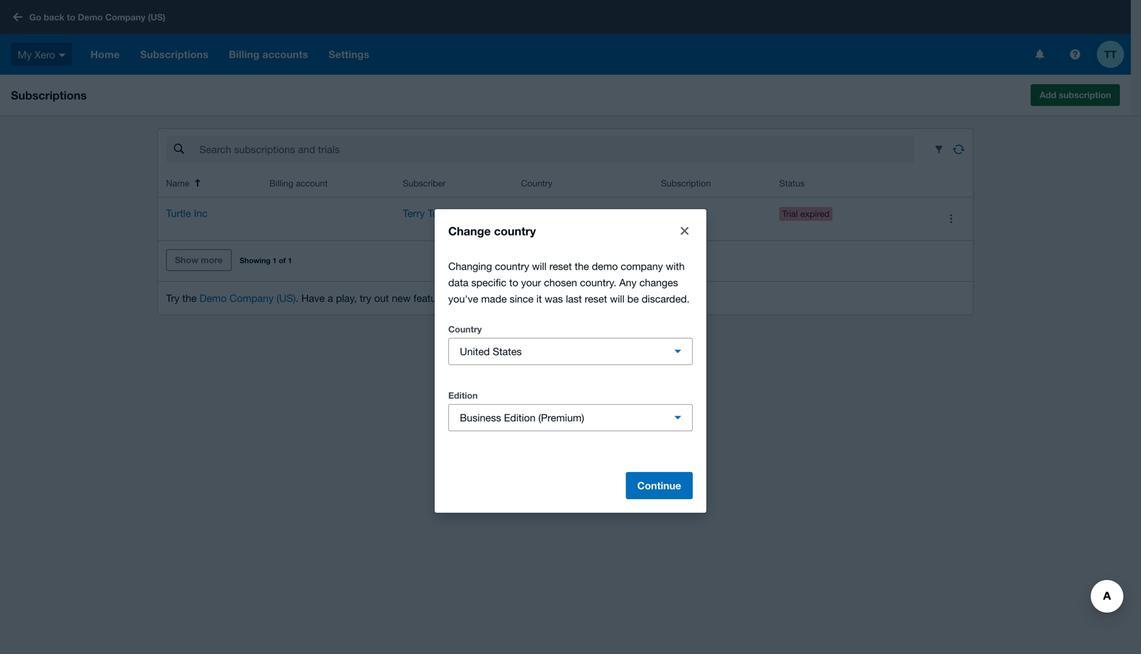Task type: locate. For each thing, give the bounding box(es) containing it.
0 vertical spatial edition
[[449, 390, 478, 401]]

edition up business at bottom
[[449, 390, 478, 401]]

1 horizontal spatial edition
[[504, 412, 536, 424]]

1 vertical spatial svg image
[[1071, 49, 1081, 59]]

will
[[532, 260, 547, 272], [610, 293, 625, 305]]

1 vertical spatial with
[[526, 292, 545, 304]]

svg image up the add
[[1036, 49, 1045, 59]]

1 vertical spatial country
[[495, 260, 530, 272]]

turtle
[[166, 207, 191, 219], [428, 207, 453, 219]]

united down get
[[460, 345, 490, 357]]

turtle left inc
[[166, 207, 191, 219]]

states down search subscriptions and trials search field
[[554, 207, 583, 219]]

reset
[[574, 292, 601, 304]]

terry turtle
[[403, 207, 453, 219]]

changing country will reset the demo company with data specific to your chosen country. any changes you've made since it was last reset will be discarded.
[[449, 260, 690, 305]]

0 vertical spatial reset
[[550, 260, 572, 272]]

1 vertical spatial united
[[460, 345, 490, 357]]

billing
[[270, 178, 294, 189]]

1 horizontal spatial demo
[[200, 292, 227, 304]]

change country dialog
[[435, 209, 707, 513]]

0 vertical spatial to
[[67, 12, 75, 22]]

1 vertical spatial united states
[[460, 345, 522, 357]]

states
[[554, 207, 583, 219], [493, 345, 522, 357]]

my xero button
[[0, 34, 80, 75]]

(premium)
[[539, 412, 585, 424]]

1 horizontal spatial reset
[[585, 293, 608, 305]]

1 horizontal spatial svg image
[[1036, 49, 1045, 59]]

demo down more
[[200, 292, 227, 304]]

. right the be
[[688, 292, 690, 304]]

0 horizontal spatial country
[[449, 324, 482, 335]]

0 horizontal spatial with
[[526, 292, 545, 304]]

2 . from the left
[[688, 292, 690, 304]]

will left the be
[[610, 293, 625, 305]]

any
[[620, 276, 637, 288]]

1 horizontal spatial (us)
[[277, 292, 296, 304]]

business edition (premium) button
[[449, 404, 693, 431]]

country inside "changing country will reset the demo company with data specific to your chosen country. any changes you've made since it was last reset will be discarded."
[[495, 260, 530, 272]]

reset
[[550, 260, 572, 272], [585, 293, 608, 305]]

united states down "made"
[[460, 345, 522, 357]]

0 horizontal spatial svg image
[[59, 54, 65, 57]]

1 horizontal spatial turtle
[[428, 207, 453, 219]]

change country link
[[616, 292, 688, 304]]

.
[[296, 292, 299, 304], [688, 292, 690, 304]]

discarded.
[[642, 293, 690, 305]]

svg image left go
[[13, 13, 22, 21]]

to inside "changing country will reset the demo company with data specific to your chosen country. any changes you've made since it was last reset will be discarded."
[[510, 276, 519, 288]]

0 horizontal spatial to
[[67, 12, 75, 22]]

country for change
[[494, 224, 536, 238]]

name button
[[166, 178, 200, 189]]

svg image left tt
[[1071, 49, 1081, 59]]

0 vertical spatial united states
[[521, 207, 583, 219]]

0 vertical spatial the
[[575, 260, 589, 272]]

1 vertical spatial edition
[[504, 412, 536, 424]]

1 horizontal spatial will
[[610, 293, 625, 305]]

features
[[414, 292, 450, 304]]

subscriber
[[403, 178, 446, 189]]

country down you've on the top of the page
[[449, 324, 482, 335]]

1 vertical spatial to
[[510, 276, 519, 288]]

0 vertical spatial svg image
[[13, 13, 22, 21]]

the right try
[[182, 292, 197, 304]]

was
[[545, 293, 563, 305]]

to up familiar
[[510, 276, 519, 288]]

united states up change country on the left
[[521, 207, 583, 219]]

or
[[603, 292, 613, 304]]

1 vertical spatial company
[[230, 292, 274, 304]]

show more button
[[166, 249, 232, 271]]

1 horizontal spatial 1
[[288, 256, 292, 265]]

1 horizontal spatial .
[[688, 292, 690, 304]]

with down "your"
[[526, 292, 545, 304]]

0 horizontal spatial turtle
[[166, 207, 191, 219]]

business edition (premium)
[[460, 412, 585, 424]]

0 horizontal spatial .
[[296, 292, 299, 304]]

country inside dialog
[[449, 324, 482, 335]]

0 vertical spatial will
[[532, 260, 547, 272]]

1 vertical spatial change
[[616, 292, 651, 304]]

0 vertical spatial country
[[521, 178, 553, 189]]

0 vertical spatial change
[[449, 224, 491, 238]]

0 horizontal spatial (us)
[[148, 12, 166, 22]]

1 horizontal spatial with
[[666, 260, 685, 272]]

since
[[510, 293, 534, 305]]

1 horizontal spatial united
[[521, 207, 551, 219]]

demo
[[592, 260, 618, 272]]

0 vertical spatial company
[[105, 12, 146, 22]]

continue button
[[626, 472, 693, 499]]

0 horizontal spatial 1
[[273, 256, 277, 265]]

more
[[201, 255, 223, 265]]

subscription
[[661, 178, 711, 189]]

2 vertical spatial country
[[654, 292, 688, 304]]

svg image
[[13, 13, 22, 21], [1071, 49, 1081, 59]]

change up the changing
[[449, 224, 491, 238]]

0 vertical spatial demo
[[78, 12, 103, 22]]

0 vertical spatial (us)
[[148, 12, 166, 22]]

country down search subscriptions and trials element
[[521, 178, 553, 189]]

1 vertical spatial demo
[[200, 292, 227, 304]]

the
[[575, 260, 589, 272], [182, 292, 197, 304]]

country
[[521, 178, 553, 189], [449, 324, 482, 335]]

my xero
[[18, 48, 55, 60]]

0 horizontal spatial states
[[493, 345, 522, 357]]

country
[[494, 224, 536, 238], [495, 260, 530, 272], [654, 292, 688, 304]]

1 horizontal spatial states
[[554, 207, 583, 219]]

0 horizontal spatial the
[[182, 292, 197, 304]]

1 horizontal spatial the
[[575, 260, 589, 272]]

edition right business at bottom
[[504, 412, 536, 424]]

terry turtle link
[[403, 207, 453, 219]]

states down familiar
[[493, 345, 522, 357]]

reset down country.
[[585, 293, 608, 305]]

changes
[[640, 276, 679, 288]]

turtle right terry
[[428, 207, 453, 219]]

back
[[44, 12, 64, 22]]

go
[[29, 12, 41, 22]]

showing
[[240, 256, 271, 265]]

0 horizontal spatial change
[[449, 224, 491, 238]]

change down 'any'
[[616, 292, 651, 304]]

0 horizontal spatial united
[[460, 345, 490, 357]]

show more
[[175, 255, 223, 265]]

to
[[67, 12, 75, 22], [510, 276, 519, 288]]

go back to demo company (us)
[[29, 12, 166, 22]]

reset up chosen
[[550, 260, 572, 272]]

0 horizontal spatial will
[[532, 260, 547, 272]]

the left the 'demo'
[[575, 260, 589, 272]]

reset link
[[574, 292, 601, 304]]

1 vertical spatial country
[[449, 324, 482, 335]]

svg image inside my xero popup button
[[59, 54, 65, 57]]

united
[[521, 207, 551, 219], [460, 345, 490, 357]]

the inside "changing country will reset the demo company with data specific to your chosen country. any changes you've made since it was last reset will be discarded."
[[575, 260, 589, 272]]

to right back
[[67, 12, 75, 22]]

1
[[273, 256, 277, 265], [288, 256, 292, 265]]

svg image right xero
[[59, 54, 65, 57]]

add subscription
[[1040, 90, 1112, 100]]

united up change country on the left
[[521, 207, 551, 219]]

. left have
[[296, 292, 299, 304]]

0 vertical spatial with
[[666, 260, 685, 272]]

1 right of at left
[[288, 256, 292, 265]]

1 horizontal spatial svg image
[[1071, 49, 1081, 59]]

demo
[[78, 12, 103, 22], [200, 292, 227, 304]]

terry
[[403, 207, 425, 219]]

1 horizontal spatial to
[[510, 276, 519, 288]]

1 horizontal spatial company
[[230, 292, 274, 304]]

0 horizontal spatial svg image
[[13, 13, 22, 21]]

0 horizontal spatial company
[[105, 12, 146, 22]]

your
[[521, 276, 541, 288]]

change
[[449, 224, 491, 238], [616, 292, 651, 304]]

(us)
[[148, 12, 166, 22], [277, 292, 296, 304]]

close image
[[671, 217, 699, 244]]

0 horizontal spatial reset
[[550, 260, 572, 272]]

show
[[175, 255, 199, 265]]

0 horizontal spatial edition
[[449, 390, 478, 401]]

1 left of at left
[[273, 256, 277, 265]]

with up changes
[[666, 260, 685, 272]]

svg image
[[1036, 49, 1045, 59], [59, 54, 65, 57]]

will up "your"
[[532, 260, 547, 272]]

0 horizontal spatial demo
[[78, 12, 103, 22]]

edition
[[449, 390, 478, 401], [504, 412, 536, 424]]

xero.
[[548, 292, 572, 304]]

0 vertical spatial united
[[521, 207, 551, 219]]

showing 1 of 1
[[240, 256, 292, 265]]

demo right back
[[78, 12, 103, 22]]

with
[[666, 260, 685, 272], [526, 292, 545, 304]]

1 vertical spatial states
[[493, 345, 522, 357]]

0 vertical spatial country
[[494, 224, 536, 238]]

billing account
[[270, 178, 328, 189]]

company
[[105, 12, 146, 22], [230, 292, 274, 304]]

united states
[[521, 207, 583, 219], [460, 345, 522, 357]]



Task type: describe. For each thing, give the bounding box(es) containing it.
demo inside tt banner
[[78, 12, 103, 22]]

business
[[460, 412, 501, 424]]

my
[[18, 48, 32, 60]]

add subscription button
[[1031, 84, 1121, 106]]

1 vertical spatial (us)
[[277, 292, 296, 304]]

try
[[360, 292, 372, 304]]

trial expired
[[783, 209, 830, 219]]

status
[[780, 178, 805, 189]]

turtle inc
[[166, 207, 208, 219]]

united states inside popup button
[[460, 345, 522, 357]]

Search subscriptions and trials search field
[[198, 137, 915, 162]]

country for changing
[[495, 260, 530, 272]]

svg image inside go back to demo company (us) link
[[13, 13, 22, 21]]

1 vertical spatial reset
[[585, 293, 608, 305]]

a
[[328, 292, 333, 304]]

you've
[[449, 293, 479, 305]]

tt button
[[1098, 34, 1132, 75]]

tt
[[1105, 48, 1117, 60]]

specific
[[472, 276, 507, 288]]

change inside dialog
[[449, 224, 491, 238]]

last
[[566, 293, 582, 305]]

new
[[392, 292, 411, 304]]

1 horizontal spatial country
[[521, 178, 553, 189]]

subscription
[[1060, 90, 1112, 100]]

1 horizontal spatial change
[[616, 292, 651, 304]]

united states button
[[449, 338, 693, 365]]

turtle inc link
[[166, 207, 208, 219]]

demo company (us) link
[[200, 292, 296, 304]]

get
[[473, 292, 488, 304]]

1 vertical spatial the
[[182, 292, 197, 304]]

country.
[[580, 276, 617, 288]]

1 . from the left
[[296, 292, 299, 304]]

name
[[166, 178, 190, 189]]

inc
[[194, 207, 208, 219]]

and
[[453, 292, 470, 304]]

out
[[374, 292, 389, 304]]

states inside popup button
[[493, 345, 522, 357]]

have
[[302, 292, 325, 304]]

(us) inside tt banner
[[148, 12, 166, 22]]

chosen
[[544, 276, 578, 288]]

1 vertical spatial will
[[610, 293, 625, 305]]

expired
[[801, 209, 830, 219]]

united inside popup button
[[460, 345, 490, 357]]

xero
[[34, 48, 55, 60]]

try the demo company (us) . have a play, try out new features and get familiar with xero. reset or change country .
[[166, 292, 690, 304]]

add
[[1040, 90, 1057, 100]]

with inside "changing country will reset the demo company with data specific to your chosen country. any changes you've made since it was last reset will be discarded."
[[666, 260, 685, 272]]

search subscriptions and trials element
[[165, 135, 915, 164]]

subscriptions
[[11, 88, 87, 102]]

play,
[[336, 292, 357, 304]]

data
[[449, 276, 469, 288]]

it
[[537, 293, 542, 305]]

go back to demo company (us) link
[[8, 5, 174, 29]]

of
[[279, 256, 286, 265]]

2 1 from the left
[[288, 256, 292, 265]]

trial
[[783, 209, 798, 219]]

be
[[628, 293, 639, 305]]

familiar
[[491, 292, 523, 304]]

changing
[[449, 260, 492, 272]]

1 turtle from the left
[[166, 207, 191, 219]]

made
[[481, 293, 507, 305]]

to inside tt banner
[[67, 12, 75, 22]]

0 vertical spatial states
[[554, 207, 583, 219]]

change country
[[449, 224, 536, 238]]

1 1 from the left
[[273, 256, 277, 265]]

account
[[296, 178, 328, 189]]

continue
[[638, 480, 682, 492]]

company
[[621, 260, 663, 272]]

edition inside popup button
[[504, 412, 536, 424]]

2 turtle from the left
[[428, 207, 453, 219]]

tt banner
[[0, 0, 1132, 75]]

try
[[166, 292, 180, 304]]

company inside tt banner
[[105, 12, 146, 22]]



Task type: vqa. For each thing, say whether or not it's contained in the screenshot.
United States popup button
yes



